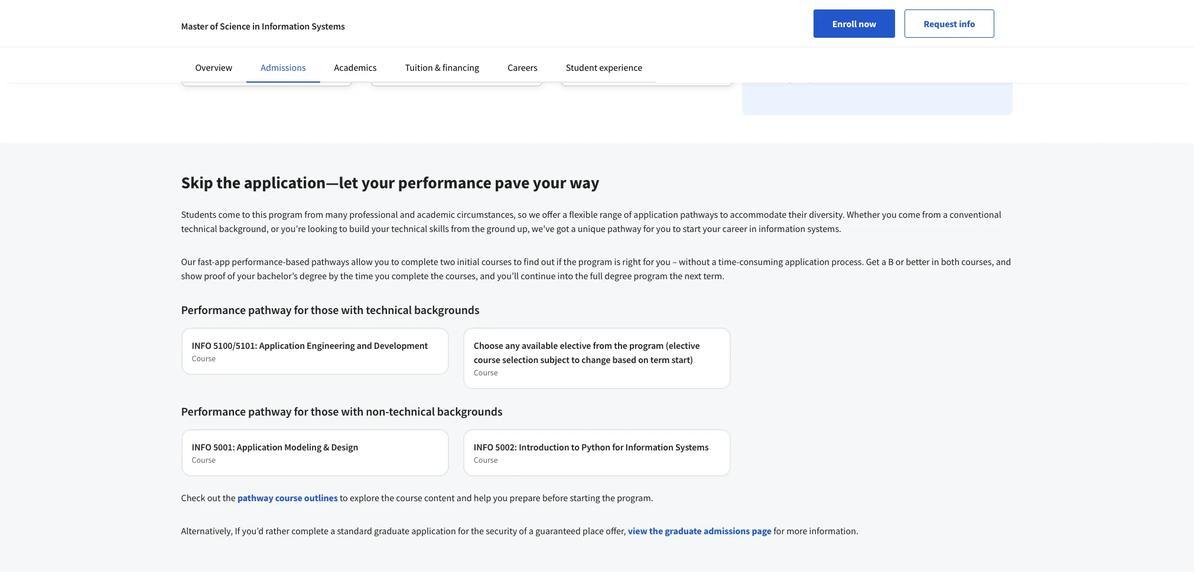 Task type: vqa. For each thing, say whether or not it's contained in the screenshot.
the within the students come to this program from many professional and academic circumstances, so we offer a flexible range of application pathways to accommodate their diversity. whether you come from a conventional technical background, or you're looking to build your technical skills from the ground up, we've got a unique pathway for you to start your career in information systems.
yes



Task type: describe. For each thing, give the bounding box(es) containing it.
to up –
[[673, 223, 681, 235]]

to right allow on the left top
[[391, 256, 399, 268]]

the down –
[[670, 270, 683, 282]]

by
[[329, 270, 338, 282]]

your inside the our fast-app performance-based pathways allow you to complete two initial courses to find out if the program is right for you – without a time-consuming application process. get a b or better in both courses, and show proof of your bachelor's degree by the time you complete the courses, and you'll continue into the full degree program the next term.
[[237, 270, 255, 282]]

pathways inside students come to this program from many professional and academic circumstances, so we offer a flexible range of application pathways to accommodate their diversity. whether you come from a conventional technical background, or you're looking to build your technical skills from the ground up, we've got a unique pathway for you to start your career in information systems.
[[680, 209, 718, 220]]

enroll now button
[[814, 9, 896, 38]]

if
[[557, 256, 562, 268]]

the right starting
[[602, 492, 615, 504]]

enroll from november 1, 2023 to december 14, 2023
[[194, 30, 305, 53]]

starting
[[570, 492, 600, 504]]

from inside choose any available elective from the program (elective course selection subject to change based on term start) course
[[593, 340, 612, 352]]

overview
[[195, 61, 232, 73]]

before
[[543, 492, 568, 504]]

2024 right 5,
[[465, 63, 481, 73]]

view the graduate admissions page link
[[628, 525, 772, 537]]

based inside choose any available elective from the program (elective course selection subject to change based on term start) course
[[613, 354, 637, 366]]

or inside students come to this program from many professional and academic circumstances, so we offer a flexible range of application pathways to accommodate their diversity. whether you come from a conventional technical background, or you're looking to build your technical skills from the ground up, we've got a unique pathway for you to start your career in information systems.
[[271, 223, 279, 235]]

change
[[582, 354, 611, 366]]

request
[[924, 18, 958, 30]]

in inside the our fast-app performance-based pathways allow you to complete two initial courses to find out if the program is right for you – without a time-consuming application process. get a b or better in both courses, and show proof of your bachelor's degree by the time you complete the courses, and you'll continue into the full degree program the next term.
[[932, 256, 940, 268]]

systems.
[[808, 223, 842, 235]]

pathway inside students come to this program from many professional and academic circumstances, so we offer a flexible range of application pathways to accommodate their diversity. whether you come from a conventional technical background, or you're looking to build your technical skills from the ground up, we've got a unique pathway for you to start your career in information systems.
[[608, 223, 642, 235]]

ground
[[487, 223, 515, 235]]

courses start on may 5, 2024
[[384, 63, 481, 73]]

a left conventional
[[943, 209, 948, 220]]

prepare
[[510, 492, 541, 504]]

to left find
[[514, 256, 522, 268]]

0 horizontal spatial course
[[275, 492, 302, 504]]

1,
[[272, 30, 278, 41]]

without
[[679, 256, 710, 268]]

time-
[[719, 256, 740, 268]]

information.
[[810, 525, 859, 537]]

subject
[[541, 354, 570, 366]]

offer
[[542, 209, 561, 220]]

pathway up info 5001: application modeling & design course
[[248, 404, 292, 419]]

1 vertical spatial complete
[[392, 270, 429, 282]]

and inside students come to this program from many professional and academic circumstances, so we offer a flexible range of application pathways to accommodate their diversity. whether you come from a conventional technical background, or you're looking to build your technical skills from the ground up, we've got a unique pathway for you to start your career in information systems.
[[400, 209, 415, 220]]

5001:
[[213, 442, 235, 453]]

start for january
[[223, 63, 239, 73]]

application inside submit your application from december 15, 2023 to april 14, 2024
[[428, 30, 467, 41]]

2 vertical spatial complete
[[292, 525, 329, 537]]

link
[[862, 72, 876, 83]]

a right got
[[571, 223, 576, 235]]

non-
[[366, 404, 389, 419]]

personalized
[[809, 72, 860, 83]]

career
[[723, 223, 748, 235]]

a left "b"
[[882, 256, 887, 268]]

check
[[181, 492, 205, 504]]

course inside info 5100/5101: application engineering and development course
[[192, 353, 216, 364]]

the right skip
[[216, 172, 241, 193]]

from inside submit your application from december 15, 2023 to april 14, 2024
[[469, 30, 485, 41]]

way
[[570, 172, 600, 193]]

available
[[522, 340, 558, 352]]

a left "guaranteed"
[[529, 525, 534, 537]]

of inside students come to this program from many professional and academic circumstances, so we offer a flexible range of application pathways to accommodate their diversity. whether you come from a conventional technical background, or you're looking to build your technical skills from the ground up, we've got a unique pathway for you to start your career in information systems.
[[624, 209, 632, 220]]

the down two
[[431, 270, 444, 282]]

application down the "content"
[[411, 525, 456, 537]]

circumstances,
[[457, 209, 516, 220]]

from inside the enroll from november 1, 2023 to december 14, 2023
[[216, 30, 232, 41]]

16
[[939, 4, 948, 15]]

rather
[[266, 525, 290, 537]]

careers link
[[508, 61, 538, 73]]

your up offer
[[533, 172, 566, 193]]

course inside choose any available elective from the program (elective course selection subject to change based on term start) course
[[474, 368, 498, 378]]

to inside the enroll from november 1, 2023 to december 14, 2023
[[298, 30, 305, 41]]

1 vertical spatial out
[[207, 492, 221, 504]]

1 come from the left
[[218, 209, 240, 220]]

overview link
[[195, 61, 232, 73]]

explore
[[350, 492, 379, 504]]

from inside submit your application from april 15, 2024 to august 14, 2024
[[659, 30, 675, 41]]

student experience link
[[566, 61, 643, 73]]

right
[[623, 256, 641, 268]]

course inside info 5001: application modeling & design course
[[192, 455, 216, 466]]

outlines
[[304, 492, 338, 504]]

the right view
[[649, 525, 663, 537]]

for inside "info 5002: introduction to python for information systems course"
[[612, 442, 624, 453]]

1 vertical spatial backgrounds
[[437, 404, 503, 419]]

are
[[861, 4, 874, 15]]

on for january
[[240, 63, 249, 73]]

enroll for enroll from november 1, 2023 to december 14, 2023
[[194, 30, 214, 41]]

2024 right 7,
[[289, 63, 305, 73]]

the up if
[[223, 492, 236, 504]]

the inside choose any available elective from the program (elective course selection subject to change based on term start) course
[[614, 340, 628, 352]]

application for performance pathway for those with technical backgrounds
[[259, 340, 305, 352]]

5100/5101:
[[213, 340, 257, 352]]

full
[[590, 270, 603, 282]]

2 degree from the left
[[605, 270, 632, 282]]

program down right
[[634, 270, 668, 282]]

pathway up you'd
[[238, 492, 273, 504]]

and right both on the top right of page
[[996, 256, 1012, 268]]

to inside choose any available elective from the program (elective course selection subject to change based on term start) course
[[572, 354, 580, 366]]

the left security
[[471, 525, 484, 537]]

access
[[761, 72, 787, 83]]

or inside the our fast-app performance-based pathways allow you to complete two initial courses to find out if the program is right for you – without a time-consuming application process. get a b or better in both courses, and show proof of your bachelor's degree by the time you complete the courses, and you'll continue into the full degree program the next term.
[[896, 256, 904, 268]]

2024 up student at the top
[[574, 42, 590, 53]]

the right explore
[[381, 492, 394, 504]]

help
[[474, 492, 491, 504]]

get
[[866, 256, 880, 268]]

submit for 2024
[[574, 30, 599, 41]]

1 degree from the left
[[300, 270, 327, 282]]

student
[[566, 61, 598, 73]]

admissions
[[261, 61, 306, 73]]

students
[[181, 209, 217, 220]]

term
[[651, 354, 670, 366]]

to inside applications are open from april 16 to august 15.
[[951, 4, 959, 15]]

of inside the our fast-app performance-based pathways allow you to complete two initial courses to find out if the program is right for you – without a time-consuming application process. get a b or better in both courses, and show proof of your bachelor's degree by the time you complete the courses, and you'll continue into the full degree program the next term.
[[227, 270, 235, 282]]

pathways inside the our fast-app performance-based pathways allow you to complete two initial courses to find out if the program is right for you – without a time-consuming application process. get a b or better in both courses, and show proof of your bachelor's degree by the time you complete the courses, and you'll continue into the full degree program the next term.
[[311, 256, 349, 268]]

the right if
[[564, 256, 577, 268]]

build
[[349, 223, 370, 235]]

our
[[181, 256, 196, 268]]

from inside applications are open from april 16 to august 15.
[[898, 4, 917, 15]]

consuming
[[740, 256, 783, 268]]

september
[[848, 16, 891, 27]]

initial
[[457, 256, 480, 268]]

careers
[[508, 61, 538, 73]]

of right master
[[210, 20, 218, 32]]

alternatively,
[[181, 525, 233, 537]]

skip
[[181, 172, 213, 193]]

background,
[[219, 223, 269, 235]]

april inside submit your application from december 15, 2023 to april 14, 2024
[[423, 42, 439, 53]]

in inside students come to this program from many professional and academic circumstances, so we offer a flexible range of application pathways to accommodate their diversity. whether you come from a conventional technical background, or you're looking to build your technical skills from the ground up, we've got a unique pathway for you to start your career in information systems.
[[749, 223, 757, 235]]

start)
[[672, 354, 693, 366]]

next
[[685, 270, 702, 282]]

better
[[906, 256, 930, 268]]

january
[[251, 63, 279, 73]]

master
[[181, 20, 208, 32]]

to down many
[[339, 223, 347, 235]]

the inside students come to this program from many professional and academic circumstances, so we offer a flexible range of application pathways to accommodate their diversity. whether you come from a conventional technical background, or you're looking to build your technical skills from the ground up, we've got a unique pathway for you to start your career in information systems.
[[472, 223, 485, 235]]

unique
[[578, 223, 606, 235]]

0 horizontal spatial courses,
[[446, 270, 478, 282]]

security
[[486, 525, 517, 537]]

performance
[[398, 172, 492, 193]]

info for performance pathway for those with non-technical backgrounds
[[192, 442, 212, 453]]

submit for 2023
[[384, 30, 409, 41]]

and left help
[[457, 492, 472, 504]]

course inside "info 5002: introduction to python for information systems course"
[[474, 455, 498, 466]]

and down courses
[[480, 270, 495, 282]]

of right security
[[519, 525, 527, 537]]

to right link
[[878, 72, 886, 83]]

both
[[941, 256, 960, 268]]

content
[[424, 492, 455, 504]]

access your personalized link to enroll here! link
[[761, 72, 934, 83]]

page
[[752, 525, 772, 537]]

fast-
[[198, 256, 215, 268]]

info inside "info 5002: introduction to python for information systems course"
[[474, 442, 494, 453]]

bachelor's
[[257, 270, 298, 282]]

b
[[888, 256, 894, 268]]

0 horizontal spatial information
[[262, 20, 310, 32]]

on for may
[[430, 63, 439, 73]]

proof
[[204, 270, 225, 282]]

a left the standard
[[330, 525, 335, 537]]

(elective
[[666, 340, 700, 352]]

1 graduate from the left
[[374, 525, 410, 537]]

program inside choose any available elective from the program (elective course selection subject to change based on term start) course
[[629, 340, 664, 352]]

& inside info 5001: application modeling & design course
[[323, 442, 329, 453]]

to left "this"
[[242, 209, 250, 220]]

2023 inside submit your application from december 15, 2023 to april 14, 2024
[[396, 42, 412, 53]]

students come to this program from many professional and academic circumstances, so we offer a flexible range of application pathways to accommodate their diversity. whether you come from a conventional technical background, or you're looking to build your technical skills from the ground up, we've got a unique pathway for you to start your career in information systems.
[[181, 209, 1002, 235]]

15, for submit your application from april 15, 2024 to august 14, 2024
[[695, 30, 705, 41]]

your up the 'professional'
[[362, 172, 395, 193]]

range
[[600, 209, 622, 220]]

2024 inside 'list item'
[[893, 16, 912, 27]]

on inside choose any available elective from the program (elective course selection subject to change based on term start) course
[[638, 354, 649, 366]]

pathway down bachelor's
[[248, 303, 292, 317]]

your inside submit your application from december 15, 2023 to april 14, 2024
[[411, 30, 426, 41]]

those for technical
[[311, 303, 339, 317]]

to inside submit your application from december 15, 2023 to april 14, 2024
[[414, 42, 421, 53]]

november
[[234, 30, 270, 41]]



Task type: locate. For each thing, give the bounding box(es) containing it.
0 horizontal spatial pathways
[[311, 256, 349, 268]]

14, down the 'november'
[[231, 42, 241, 53]]

technical
[[181, 223, 217, 235], [391, 223, 428, 235], [366, 303, 412, 317], [389, 404, 435, 419]]

on
[[240, 63, 249, 73], [430, 63, 439, 73], [638, 354, 649, 366]]

term.
[[704, 270, 725, 282]]

1 vertical spatial based
[[613, 354, 637, 366]]

0 vertical spatial performance
[[181, 303, 246, 317]]

0 horizontal spatial april
[[423, 42, 439, 53]]

1 vertical spatial courses,
[[446, 270, 478, 282]]

systems inside "info 5002: introduction to python for information systems course"
[[676, 442, 709, 453]]

with for technical
[[341, 303, 364, 317]]

degree left the by
[[300, 270, 327, 282]]

info 5100/5101: application engineering and development course
[[192, 340, 428, 364]]

to down elective
[[572, 354, 580, 366]]

1 vertical spatial those
[[311, 404, 339, 419]]

application inside the our fast-app performance-based pathways allow you to complete two initial courses to find out if the program is right for you – without a time-consuming application process. get a b or better in both courses, and show proof of your bachelor's degree by the time you complete the courses, and you'll continue into the full degree program the next term.
[[785, 256, 830, 268]]

0 horizontal spatial out
[[207, 492, 221, 504]]

master of science in information systems
[[181, 20, 345, 32]]

courses right 15.
[[786, 16, 817, 27]]

request info button
[[905, 9, 994, 38]]

skip the application—let your performance pave your way
[[181, 172, 600, 193]]

april inside submit your application from april 15, 2024 to august 14, 2024
[[677, 30, 693, 41]]

performance for performance pathway for those with technical backgrounds
[[181, 303, 246, 317]]

in down the applications
[[839, 16, 846, 27]]

introduction
[[519, 442, 570, 453]]

2 those from the top
[[311, 404, 339, 419]]

0 horizontal spatial degree
[[300, 270, 327, 282]]

the left full
[[575, 270, 588, 282]]

you
[[882, 209, 897, 220], [656, 223, 671, 235], [375, 256, 389, 268], [656, 256, 671, 268], [375, 270, 390, 282], [493, 492, 508, 504]]

0 horizontal spatial come
[[218, 209, 240, 220]]

out inside the our fast-app performance-based pathways allow you to complete two initial courses to find out if the program is right for you – without a time-consuming application process. get a b or better in both courses, and show proof of your bachelor's degree by the time you complete the courses, and you'll continue into the full degree program the next term.
[[541, 256, 555, 268]]

0 vertical spatial august
[[961, 4, 988, 15]]

info inside info 5100/5101: application engineering and development course
[[192, 340, 212, 352]]

backgrounds up 5002: on the bottom of the page
[[437, 404, 503, 419]]

tuition & financing link
[[405, 61, 479, 73]]

course down 5001:
[[192, 455, 216, 466]]

in inside 'list item'
[[839, 16, 846, 27]]

information
[[262, 20, 310, 32], [626, 442, 674, 453]]

start left may
[[413, 63, 429, 73]]

2 performance from the top
[[181, 404, 246, 419]]

enroll for enroll now
[[833, 18, 857, 30]]

0 horizontal spatial 14,
[[231, 42, 241, 53]]

submit inside submit your application from december 15, 2023 to april 14, 2024
[[384, 30, 409, 41]]

14, up tuition & financing
[[440, 42, 451, 53]]

the right elective
[[614, 340, 628, 352]]

application right 5100/5101: at the bottom of the page
[[259, 340, 305, 352]]

to inside "info 5002: introduction to python for information systems course"
[[571, 442, 580, 453]]

program up term
[[629, 340, 664, 352]]

your down the 'professional'
[[372, 223, 390, 235]]

1 horizontal spatial or
[[896, 256, 904, 268]]

based inside the our fast-app performance-based pathways allow you to complete two initial courses to find out if the program is right for you – without a time-consuming application process. get a b or better in both courses, and show proof of your bachelor's degree by the time you complete the courses, and you'll continue into the full degree program the next term.
[[286, 256, 310, 268]]

based up bachelor's
[[286, 256, 310, 268]]

start inside 'list item'
[[819, 16, 837, 27]]

2 14, from the left
[[440, 42, 451, 53]]

august up experience
[[601, 42, 625, 53]]

start for september
[[819, 16, 837, 27]]

on left term
[[638, 354, 649, 366]]

0 horizontal spatial &
[[323, 442, 329, 453]]

skills
[[429, 223, 449, 235]]

come
[[218, 209, 240, 220], [899, 209, 921, 220]]

course down 5002: on the bottom of the page
[[474, 455, 498, 466]]

0 horizontal spatial based
[[286, 256, 310, 268]]

1 vertical spatial performance
[[181, 404, 246, 419]]

0 vertical spatial pathways
[[680, 209, 718, 220]]

1 vertical spatial december
[[194, 42, 229, 53]]

0 horizontal spatial systems
[[312, 20, 345, 32]]

courses for courses start on may 5, 2024
[[384, 63, 411, 73]]

0 vertical spatial information
[[262, 20, 310, 32]]

1 horizontal spatial courses,
[[962, 256, 994, 268]]

0 vertical spatial application
[[259, 340, 305, 352]]

is
[[614, 256, 621, 268]]

december inside the enroll from november 1, 2023 to december 14, 2023
[[194, 42, 229, 53]]

for inside the our fast-app performance-based pathways allow you to complete two initial courses to find out if the program is right for you – without a time-consuming application process. get a b or better in both courses, and show proof of your bachelor's degree by the time you complete the courses, and you'll continue into the full degree program the next term.
[[643, 256, 654, 268]]

0 horizontal spatial courses
[[194, 63, 221, 73]]

2 come from the left
[[899, 209, 921, 220]]

december up careers at top left
[[487, 30, 522, 41]]

course down 5100/5101: at the bottom of the page
[[192, 353, 216, 364]]

0 vertical spatial based
[[286, 256, 310, 268]]

application down systems.
[[785, 256, 830, 268]]

application inside submit your application from april 15, 2024 to august 14, 2024
[[618, 30, 657, 41]]

2 with from the top
[[341, 404, 364, 419]]

0 vertical spatial 15,
[[695, 30, 705, 41]]

15.
[[772, 16, 784, 27]]

your
[[411, 30, 426, 41], [601, 30, 616, 41], [789, 72, 807, 83], [362, 172, 395, 193], [533, 172, 566, 193], [372, 223, 390, 235], [703, 223, 721, 235], [237, 270, 255, 282]]

those up design
[[311, 404, 339, 419]]

accommodate
[[730, 209, 787, 220]]

we've
[[532, 223, 555, 235]]

2 horizontal spatial courses
[[786, 16, 817, 27]]

start down the applications
[[819, 16, 837, 27]]

2 vertical spatial april
[[423, 42, 439, 53]]

many
[[325, 209, 348, 220]]

list item containing applications are open from april 16 to august 15.
[[772, 3, 994, 28]]

academics link
[[334, 61, 377, 73]]

1 vertical spatial april
[[677, 30, 693, 41]]

performance pathway for those with technical backgrounds
[[181, 303, 480, 317]]

application inside students come to this program from many professional and academic circumstances, so we offer a flexible range of application pathways to accommodate their diversity. whether you come from a conventional technical background, or you're looking to build your technical skills from the ground up, we've got a unique pathway for you to start your career in information systems.
[[634, 209, 679, 220]]

graduate left admissions
[[665, 525, 702, 537]]

admissions
[[704, 525, 750, 537]]

the right the by
[[340, 270, 353, 282]]

1 vertical spatial pathways
[[311, 256, 349, 268]]

backgrounds down two
[[414, 303, 480, 317]]

submit your application from december 15, 2023 to april 14, 2024
[[384, 30, 522, 53]]

and right engineering
[[357, 340, 372, 352]]

science
[[220, 20, 251, 32]]

1 horizontal spatial submit
[[574, 30, 599, 41]]

complete
[[401, 256, 438, 268], [392, 270, 429, 282], [292, 525, 329, 537]]

1 horizontal spatial degree
[[605, 270, 632, 282]]

1 horizontal spatial enroll
[[833, 18, 857, 30]]

1 vertical spatial august
[[601, 42, 625, 53]]

information up admissions
[[262, 20, 310, 32]]

complete right rather at the bottom left of page
[[292, 525, 329, 537]]

1 horizontal spatial december
[[487, 30, 522, 41]]

or right "b"
[[896, 256, 904, 268]]

standard
[[337, 525, 372, 537]]

0 horizontal spatial august
[[601, 42, 625, 53]]

7,
[[281, 63, 287, 73]]

modeling
[[284, 442, 322, 453]]

1 vertical spatial &
[[323, 442, 329, 453]]

0 vertical spatial systems
[[312, 20, 345, 32]]

to
[[951, 4, 959, 15], [298, 30, 305, 41], [414, 42, 421, 53], [592, 42, 599, 53], [878, 72, 886, 83], [242, 209, 250, 220], [720, 209, 728, 220], [339, 223, 347, 235], [673, 223, 681, 235], [391, 256, 399, 268], [514, 256, 522, 268], [572, 354, 580, 366], [571, 442, 580, 453], [340, 492, 348, 504]]

2 horizontal spatial course
[[474, 354, 501, 366]]

info 5001: application modeling & design course
[[192, 442, 358, 466]]

2 horizontal spatial april
[[919, 4, 937, 15]]

april for 16
[[919, 4, 937, 15]]

0 horizontal spatial 2023
[[242, 42, 259, 53]]

the down circumstances,
[[472, 223, 485, 235]]

course left the "content"
[[396, 492, 422, 504]]

1 horizontal spatial systems
[[676, 442, 709, 453]]

2 horizontal spatial 14,
[[626, 42, 637, 53]]

out
[[541, 256, 555, 268], [207, 492, 221, 504]]

info left 5001:
[[192, 442, 212, 453]]

0 horizontal spatial enroll
[[194, 30, 214, 41]]

info left 5100/5101: at the bottom of the page
[[192, 340, 212, 352]]

1 horizontal spatial graduate
[[665, 525, 702, 537]]

pathways up without at right
[[680, 209, 718, 220]]

august inside applications are open from april 16 to august 15.
[[961, 4, 988, 15]]

2 graduate from the left
[[665, 525, 702, 537]]

program inside students come to this program from many professional and academic circumstances, so we offer a flexible range of application pathways to accommodate their diversity. whether you come from a conventional technical background, or you're looking to build your technical skills from the ground up, we've got a unique pathway for you to start your career in information systems.
[[269, 209, 303, 220]]

performance down proof on the left top
[[181, 303, 246, 317]]

information inside "info 5002: introduction to python for information systems course"
[[626, 442, 674, 453]]

out left if
[[541, 256, 555, 268]]

diversity.
[[809, 209, 845, 220]]

application for performance pathway for those with non-technical backgrounds
[[237, 442, 283, 453]]

app
[[215, 256, 230, 268]]

2024 inside submit your application from december 15, 2023 to april 14, 2024
[[452, 42, 469, 53]]

to up the tuition
[[414, 42, 421, 53]]

submit your application from april 15, 2024 to august 14, 2024 button
[[574, 7, 720, 62]]

application
[[428, 30, 467, 41], [618, 30, 657, 41], [634, 209, 679, 220], [785, 256, 830, 268], [411, 525, 456, 537]]

1 vertical spatial or
[[896, 256, 904, 268]]

courses, right both on the top right of page
[[962, 256, 994, 268]]

3 14, from the left
[[626, 42, 637, 53]]

your left "career"
[[703, 223, 721, 235]]

if
[[235, 525, 240, 537]]

2024 down open
[[893, 16, 912, 27]]

enroll inside button
[[833, 18, 857, 30]]

submit your application from april 15, 2024 to august 14, 2024
[[574, 30, 705, 53]]

to right 16
[[951, 4, 959, 15]]

with left non-
[[341, 404, 364, 419]]

graduate right the standard
[[374, 525, 410, 537]]

alternatively, if you'd rather complete a standard graduate application for the security of a guaranteed place offer, view the graduate admissions page for more information.
[[181, 525, 859, 537]]

application up experience
[[618, 30, 657, 41]]

those
[[311, 303, 339, 317], [311, 404, 339, 419]]

0 vertical spatial december
[[487, 30, 522, 41]]

0 horizontal spatial submit
[[384, 30, 409, 41]]

–
[[673, 256, 677, 268]]

1 horizontal spatial &
[[435, 61, 441, 73]]

0 horizontal spatial 15,
[[384, 42, 394, 53]]

enroll
[[833, 18, 857, 30], [194, 30, 214, 41]]

those for non-
[[311, 404, 339, 419]]

more
[[787, 525, 808, 537]]

your inside submit your application from april 15, 2024 to august 14, 2024
[[601, 30, 616, 41]]

enroll left science
[[194, 30, 214, 41]]

show
[[181, 270, 202, 282]]

1 submit from the left
[[384, 30, 409, 41]]

in left 1,
[[252, 20, 260, 32]]

1 performance from the top
[[181, 303, 246, 317]]

academics
[[334, 61, 377, 73]]

flexible
[[569, 209, 598, 220]]

degree down is
[[605, 270, 632, 282]]

december up overview
[[194, 42, 229, 53]]

0 vertical spatial those
[[311, 303, 339, 317]]

continue
[[521, 270, 556, 282]]

applications are open from april 16 to august 15.
[[772, 4, 988, 27]]

0 horizontal spatial december
[[194, 42, 229, 53]]

submit up the tuition
[[384, 30, 409, 41]]

& left design
[[323, 442, 329, 453]]

1 horizontal spatial 2023
[[279, 30, 296, 41]]

application inside info 5001: application modeling & design course
[[237, 442, 283, 453]]

start for may
[[413, 63, 429, 73]]

with down 'time' at the top
[[341, 303, 364, 317]]

0 vertical spatial enroll
[[833, 18, 857, 30]]

2024 up experience
[[638, 42, 655, 53]]

1 vertical spatial information
[[626, 442, 674, 453]]

to up student experience
[[592, 42, 599, 53]]

1 vertical spatial systems
[[676, 442, 709, 453]]

applications
[[812, 4, 859, 15]]

2 horizontal spatial on
[[638, 354, 649, 366]]

1 horizontal spatial pathways
[[680, 209, 718, 220]]

14, inside the enroll from november 1, 2023 to december 14, 2023
[[231, 42, 241, 53]]

application inside info 5100/5101: application engineering and development course
[[259, 340, 305, 352]]

1 vertical spatial with
[[341, 404, 364, 419]]

1 horizontal spatial 15,
[[695, 30, 705, 41]]

14, inside submit your application from december 15, 2023 to april 14, 2024
[[440, 42, 451, 53]]

0 horizontal spatial or
[[271, 223, 279, 235]]

0 horizontal spatial graduate
[[374, 525, 410, 537]]

info
[[959, 18, 976, 30]]

1 14, from the left
[[231, 42, 241, 53]]

0 vertical spatial with
[[341, 303, 364, 317]]

1 horizontal spatial information
[[626, 442, 674, 453]]

a
[[563, 209, 567, 220], [943, 209, 948, 220], [571, 223, 576, 235], [712, 256, 717, 268], [882, 256, 887, 268], [330, 525, 335, 537], [529, 525, 534, 537]]

complete right 'time' at the top
[[392, 270, 429, 282]]

list item
[[772, 3, 994, 28]]

15, inside submit your application from december 15, 2023 to april 14, 2024
[[384, 42, 394, 53]]

a up term.
[[712, 256, 717, 268]]

courses for courses start on january 7, 2024
[[194, 63, 221, 73]]

up,
[[517, 223, 530, 235]]

1 horizontal spatial out
[[541, 256, 555, 268]]

pathway down range
[[608, 223, 642, 235]]

start inside students come to this program from many professional and academic circumstances, so we offer a flexible range of application pathways to accommodate their diversity. whether you come from a conventional technical background, or you're looking to build your technical skills from the ground up, we've got a unique pathway for you to start your career in information systems.
[[683, 223, 701, 235]]

of right proof on the left top
[[227, 270, 235, 282]]

to inside submit your application from april 15, 2024 to august 14, 2024
[[592, 42, 599, 53]]

april inside applications are open from april 16 to august 15.
[[919, 4, 937, 15]]

0 vertical spatial &
[[435, 61, 441, 73]]

for inside students come to this program from many professional and academic circumstances, so we offer a flexible range of application pathways to accommodate their diversity. whether you come from a conventional technical background, or you're looking to build your technical skills from the ground up, we've got a unique pathway for you to start your career in information systems.
[[643, 223, 655, 235]]

1 horizontal spatial course
[[396, 492, 422, 504]]

0 vertical spatial courses,
[[962, 256, 994, 268]]

and inside info 5100/5101: application engineering and development course
[[357, 340, 372, 352]]

course
[[192, 353, 216, 364], [474, 368, 498, 378], [192, 455, 216, 466], [474, 455, 498, 466]]

1 horizontal spatial august
[[961, 4, 988, 15]]

find
[[524, 256, 539, 268]]

1 horizontal spatial based
[[613, 354, 637, 366]]

info left 5002: on the bottom of the page
[[474, 442, 494, 453]]

&
[[435, 61, 441, 73], [323, 442, 329, 453]]

course inside choose any available elective from the program (elective course selection subject to change based on term start) course
[[474, 354, 501, 366]]

2023
[[279, 30, 296, 41], [242, 42, 259, 53], [396, 42, 412, 53]]

to left explore
[[340, 492, 348, 504]]

a right offer
[[563, 209, 567, 220]]

14, inside submit your application from april 15, 2024 to august 14, 2024
[[626, 42, 637, 53]]

0 vertical spatial or
[[271, 223, 279, 235]]

to right 1,
[[298, 30, 305, 41]]

your down performance-
[[237, 270, 255, 282]]

2023 right 1,
[[279, 30, 296, 41]]

information
[[759, 223, 806, 235]]

you're
[[281, 223, 306, 235]]

to up "career"
[[720, 209, 728, 220]]

program up full
[[579, 256, 613, 268]]

april
[[919, 4, 937, 15], [677, 30, 693, 41], [423, 42, 439, 53]]

guaranteed
[[536, 525, 581, 537]]

1 horizontal spatial on
[[430, 63, 439, 73]]

1 with from the top
[[341, 303, 364, 317]]

tuition
[[405, 61, 433, 73]]

come right whether in the top right of the page
[[899, 209, 921, 220]]

15, inside submit your application from april 15, 2024 to august 14, 2024
[[695, 30, 705, 41]]

tuition & financing
[[405, 61, 479, 73]]

2 horizontal spatial 2023
[[396, 42, 412, 53]]

complete left two
[[401, 256, 438, 268]]

enroll now
[[833, 18, 877, 30]]

14, up experience
[[626, 42, 637, 53]]

august inside submit your application from april 15, 2024 to august 14, 2024
[[601, 42, 625, 53]]

0 vertical spatial backgrounds
[[414, 303, 480, 317]]

whether
[[847, 209, 880, 220]]

enroll inside the enroll from november 1, 2023 to december 14, 2023
[[194, 30, 214, 41]]

or
[[271, 223, 279, 235], [896, 256, 904, 268]]

to left python
[[571, 442, 580, 453]]

with for non-
[[341, 404, 364, 419]]

2 submit from the left
[[574, 30, 599, 41]]

1 those from the top
[[311, 303, 339, 317]]

1 horizontal spatial courses
[[384, 63, 411, 73]]

1 vertical spatial 15,
[[384, 42, 394, 53]]

0 vertical spatial april
[[919, 4, 937, 15]]

development
[[374, 340, 428, 352]]

courses for courses start in september 2024
[[786, 16, 817, 27]]

5002:
[[495, 442, 517, 453]]

application right range
[[634, 209, 679, 220]]

application right 5001:
[[237, 442, 283, 453]]

from
[[898, 4, 917, 15], [216, 30, 232, 41], [469, 30, 485, 41], [659, 30, 675, 41], [305, 209, 323, 220], [923, 209, 941, 220], [451, 223, 470, 235], [593, 340, 612, 352]]

14, for submit your application from december 15, 2023 to april 14, 2024
[[440, 42, 451, 53]]

0 horizontal spatial on
[[240, 63, 249, 73]]

your up student experience link
[[601, 30, 616, 41]]

offer,
[[606, 525, 626, 537]]

info for performance pathway for those with technical backgrounds
[[192, 340, 212, 352]]

1 vertical spatial application
[[237, 442, 283, 453]]

april for 15,
[[677, 30, 693, 41]]

1 horizontal spatial 14,
[[440, 42, 451, 53]]

5,
[[457, 63, 463, 73]]

course left outlines in the left bottom of the page
[[275, 492, 302, 504]]

performance pathway for those with non-technical backgrounds
[[181, 404, 503, 419]]

submit
[[384, 30, 409, 41], [574, 30, 599, 41]]

in down accommodate
[[749, 223, 757, 235]]

time
[[355, 270, 373, 282]]

performance for performance pathway for those with non-technical backgrounds
[[181, 404, 246, 419]]

1 horizontal spatial come
[[899, 209, 921, 220]]

courses start in september 2024
[[786, 16, 912, 27]]

so
[[518, 209, 527, 220]]

1 vertical spatial enroll
[[194, 30, 214, 41]]

info inside info 5001: application modeling & design course
[[192, 442, 212, 453]]

0 vertical spatial complete
[[401, 256, 438, 268]]

submit inside submit your application from april 15, 2024 to august 14, 2024
[[574, 30, 599, 41]]

systems
[[312, 20, 345, 32], [676, 442, 709, 453]]

0 vertical spatial out
[[541, 256, 555, 268]]

december inside submit your application from december 15, 2023 to april 14, 2024
[[487, 30, 522, 41]]

14, for submit your application from april 15, 2024 to august 14, 2024
[[626, 42, 637, 53]]

your right access
[[789, 72, 807, 83]]

& left may
[[435, 61, 441, 73]]

1 horizontal spatial april
[[677, 30, 693, 41]]

request info
[[924, 18, 976, 30]]

15, for submit your application from december 15, 2023 to april 14, 2024
[[384, 42, 394, 53]]

python
[[582, 442, 611, 453]]



